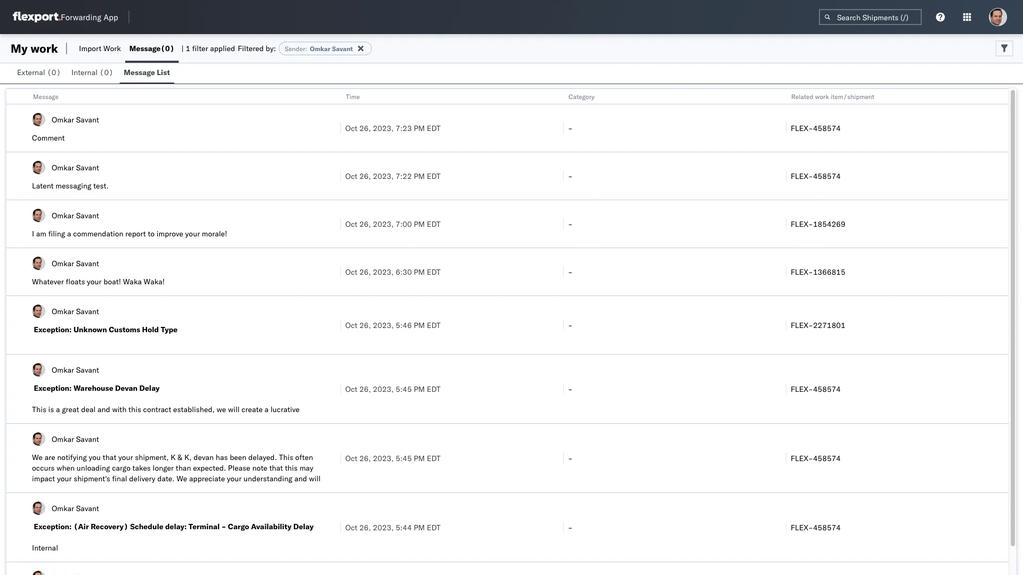 Task type: locate. For each thing, give the bounding box(es) containing it.
savant for latent
[[76, 163, 99, 172]]

0 horizontal spatial delay
[[139, 384, 160, 393]]

1 vertical spatial internal
[[32, 544, 58, 553]]

omkar down floats
[[52, 307, 74, 316]]

2023, for exception:
[[373, 321, 394, 330]]

this left contract
[[129, 405, 141, 414]]

savant right : at the left of the page
[[332, 45, 353, 53]]

1 horizontal spatial with
[[112, 405, 127, 414]]

work up external (0)
[[31, 41, 58, 56]]

savant for comment
[[76, 115, 99, 124]]

internal
[[71, 68, 98, 77], [32, 544, 58, 553]]

(0) down work
[[100, 68, 113, 77]]

2 resize handle column header from the left
[[551, 89, 563, 576]]

- for comment
[[568, 123, 573, 133]]

work right related
[[815, 92, 829, 100]]

1 horizontal spatial (0)
[[100, 68, 113, 77]]

we
[[32, 453, 43, 462], [177, 474, 187, 484]]

message left 'list'
[[124, 68, 155, 77]]

savant down internal (0) button
[[76, 115, 99, 124]]

5 2023, from the top
[[373, 321, 394, 330]]

0 vertical spatial exception:
[[34, 325, 72, 334]]

1 vertical spatial exception:
[[34, 384, 72, 393]]

1 vertical spatial that
[[269, 464, 283, 473]]

exception: up is
[[34, 384, 72, 393]]

0 horizontal spatial work
[[31, 41, 58, 56]]

a right is
[[56, 405, 60, 414]]

edt for we
[[427, 454, 441, 463]]

filtered
[[238, 44, 264, 53]]

flex- 1366815
[[791, 267, 846, 277]]

work
[[103, 44, 121, 53]]

report
[[125, 229, 146, 239]]

the
[[88, 485, 99, 494]]

(0) left |
[[161, 44, 175, 53]]

you right update
[[57, 485, 70, 494]]

your down when
[[57, 474, 72, 484]]

as down appreciate
[[210, 485, 218, 494]]

flex- for i
[[791, 219, 813, 229]]

1 458574 from the top
[[813, 123, 841, 133]]

with left the at the left bottom of page
[[71, 485, 86, 494]]

1 pm from the top
[[414, 123, 425, 133]]

(0) for external (0)
[[47, 68, 61, 77]]

my
[[11, 41, 28, 56]]

3 458574 from the top
[[813, 385, 841, 394]]

terminal
[[189, 522, 220, 532]]

4 flex- 458574 from the top
[[791, 454, 841, 463]]

4 2023, from the top
[[373, 267, 394, 277]]

1 omkar savant from the top
[[52, 115, 99, 124]]

:
[[305, 45, 307, 53]]

delayed.
[[248, 453, 277, 462]]

1 horizontal spatial will
[[309, 474, 321, 484]]

omkar up floats
[[52, 259, 74, 268]]

internal for internal
[[32, 544, 58, 553]]

oct for whatever
[[345, 267, 358, 277]]

0 vertical spatial work
[[31, 41, 58, 56]]

exception: left (air
[[34, 522, 72, 532]]

omkar savant for exception:
[[52, 307, 99, 316]]

oct 26, 2023, 7:23 pm edt
[[345, 123, 441, 133]]

1 horizontal spatial we
[[177, 474, 187, 484]]

2 26, from the top
[[359, 171, 371, 181]]

omkar savant up the 'notifying'
[[52, 435, 99, 444]]

a
[[67, 229, 71, 239], [56, 405, 60, 414], [265, 405, 269, 414]]

exception: warehouse devan delay
[[34, 384, 160, 393]]

import
[[79, 44, 101, 53]]

3 edt from the top
[[427, 219, 441, 229]]

5:46
[[396, 321, 412, 330]]

category
[[569, 92, 595, 100]]

this left may
[[285, 464, 298, 473]]

omkar for whatever
[[52, 259, 74, 268]]

delay right availability
[[293, 522, 314, 532]]

0 vertical spatial 5:45
[[396, 385, 412, 394]]

2 omkar savant from the top
[[52, 163, 99, 172]]

savant up (air
[[76, 504, 99, 513]]

latent
[[32, 181, 54, 191]]

3 flex- from the top
[[791, 219, 813, 229]]

this
[[129, 405, 141, 414], [285, 464, 298, 473]]

0 horizontal spatial this
[[32, 405, 46, 414]]

longer
[[153, 464, 174, 473]]

26, for whatever
[[359, 267, 371, 277]]

item/shipment
[[831, 92, 875, 100]]

1 vertical spatial oct 26, 2023, 5:45 pm edt
[[345, 454, 441, 463]]

with down the devan
[[112, 405, 127, 414]]

import work
[[79, 44, 121, 53]]

shipment
[[149, 485, 181, 494]]

savant up the 'notifying'
[[76, 435, 99, 444]]

that up understanding
[[269, 464, 283, 473]]

2 horizontal spatial (0)
[[161, 44, 175, 53]]

omkar savant up comment
[[52, 115, 99, 124]]

internal inside button
[[71, 68, 98, 77]]

1 horizontal spatial and
[[294, 474, 307, 484]]

savant up whatever floats your boat! waka waka!
[[76, 259, 99, 268]]

omkar savant up warehouse
[[52, 365, 99, 375]]

and
[[98, 405, 110, 414], [294, 474, 307, 484]]

6 26, from the top
[[359, 385, 371, 394]]

savant up unknown
[[76, 307, 99, 316]]

messaging
[[56, 181, 91, 191]]

savant for we
[[76, 435, 99, 444]]

omkar up the 'notifying'
[[52, 435, 74, 444]]

will inside we are notifying you that your shipment, k & k, devan has been delayed. this often occurs when unloading cargo takes longer than expected. please note that this may impact your shipment's final delivery date. we appreciate your understanding and will update you with the status of your shipment as soon as possible.
[[309, 474, 321, 484]]

omkar savant for i
[[52, 211, 99, 220]]

delivery
[[129, 474, 155, 484]]

omkar up the filing
[[52, 211, 74, 220]]

date.
[[157, 474, 175, 484]]

0 horizontal spatial will
[[228, 405, 240, 414]]

26,
[[359, 123, 371, 133], [359, 171, 371, 181], [359, 219, 371, 229], [359, 267, 371, 277], [359, 321, 371, 330], [359, 385, 371, 394], [359, 454, 371, 463], [359, 523, 371, 533]]

my work
[[11, 41, 58, 56]]

4 oct from the top
[[345, 267, 358, 277]]

7 edt from the top
[[427, 454, 441, 463]]

will down may
[[309, 474, 321, 484]]

0 vertical spatial internal
[[71, 68, 98, 77]]

omkar for comment
[[52, 115, 74, 124]]

oct 26, 2023, 7:00 pm edt
[[345, 219, 441, 229]]

this left often
[[279, 453, 293, 462]]

time
[[346, 92, 360, 100]]

app
[[103, 12, 118, 22]]

oct for we
[[345, 454, 358, 463]]

omkar savant for comment
[[52, 115, 99, 124]]

0 horizontal spatial that
[[103, 453, 116, 462]]

1 vertical spatial 5:45
[[396, 454, 412, 463]]

5 omkar savant from the top
[[52, 307, 99, 316]]

exception:
[[34, 325, 72, 334], [34, 384, 72, 393], [34, 522, 72, 532]]

2 vertical spatial exception:
[[34, 522, 72, 532]]

1 26, from the top
[[359, 123, 371, 133]]

1 vertical spatial this
[[279, 453, 293, 462]]

2 458574 from the top
[[813, 171, 841, 181]]

1 horizontal spatial this
[[285, 464, 298, 473]]

as left "soon"
[[182, 485, 190, 494]]

you
[[89, 453, 101, 462], [57, 485, 70, 494]]

soon
[[192, 485, 209, 494]]

forwarding app
[[61, 12, 118, 22]]

1 horizontal spatial you
[[89, 453, 101, 462]]

omkar savant up floats
[[52, 259, 99, 268]]

we are notifying you that your shipment, k & k, devan has been delayed. this often occurs when unloading cargo takes longer than expected. please note that this may impact your shipment's final delivery date. we appreciate your understanding and will update you with the status of your shipment as soon as possible.
[[32, 453, 321, 494]]

2 flex- 458574 from the top
[[791, 171, 841, 181]]

&
[[178, 453, 182, 462]]

1 horizontal spatial as
[[210, 485, 218, 494]]

external (0) button
[[13, 63, 67, 84]]

7 flex- from the top
[[791, 454, 813, 463]]

7 pm from the top
[[414, 454, 425, 463]]

warehouse
[[73, 384, 113, 393]]

omkar for latent
[[52, 163, 74, 172]]

message down external (0) button
[[33, 92, 59, 100]]

2 flex- from the top
[[791, 171, 813, 181]]

resize handle column header for message
[[328, 89, 341, 576]]

has
[[216, 453, 228, 462]]

waka!
[[144, 277, 165, 287]]

1 flex- 458574 from the top
[[791, 123, 841, 133]]

(0) right external
[[47, 68, 61, 77]]

that
[[103, 453, 116, 462], [269, 464, 283, 473]]

2023, for latent
[[373, 171, 394, 181]]

0 vertical spatial oct 26, 2023, 5:45 pm edt
[[345, 385, 441, 394]]

this inside we are notifying you that your shipment, k & k, devan has been delayed. this often occurs when unloading cargo takes longer than expected. please note that this may impact your shipment's final delivery date. we appreciate your understanding and will update you with the status of your shipment as soon as possible.
[[285, 464, 298, 473]]

0 vertical spatial this
[[32, 405, 46, 414]]

often
[[295, 453, 313, 462]]

2 oct from the top
[[345, 171, 358, 181]]

customs
[[109, 325, 140, 334]]

1 vertical spatial message
[[124, 68, 155, 77]]

message list button
[[120, 63, 174, 84]]

1 vertical spatial with
[[71, 485, 86, 494]]

2 edt from the top
[[427, 171, 441, 181]]

by:
[[266, 44, 276, 53]]

0 vertical spatial message
[[129, 44, 161, 53]]

a right the filing
[[67, 229, 71, 239]]

work for related
[[815, 92, 829, 100]]

savant up warehouse
[[76, 365, 99, 375]]

5 oct from the top
[[345, 321, 358, 330]]

7 omkar savant from the top
[[52, 435, 99, 444]]

4 edt from the top
[[427, 267, 441, 277]]

1 vertical spatial delay
[[293, 522, 314, 532]]

0 vertical spatial will
[[228, 405, 240, 414]]

1 edt from the top
[[427, 123, 441, 133]]

0 horizontal spatial as
[[182, 485, 190, 494]]

message
[[129, 44, 161, 53], [124, 68, 155, 77], [33, 92, 59, 100]]

3 flex- 458574 from the top
[[791, 385, 841, 394]]

0 horizontal spatial you
[[57, 485, 70, 494]]

savant up test. on the top left of page
[[76, 163, 99, 172]]

partnership.
[[32, 416, 73, 425]]

4 26, from the top
[[359, 267, 371, 277]]

omkar up comment
[[52, 115, 74, 124]]

waka
[[123, 277, 142, 287]]

0 horizontal spatial and
[[98, 405, 110, 414]]

oct
[[345, 123, 358, 133], [345, 171, 358, 181], [345, 219, 358, 229], [345, 267, 358, 277], [345, 321, 358, 330], [345, 385, 358, 394], [345, 454, 358, 463], [345, 523, 358, 533]]

0 horizontal spatial internal
[[32, 544, 58, 553]]

omkar savant up the filing
[[52, 211, 99, 220]]

and down may
[[294, 474, 307, 484]]

with inside we are notifying you that your shipment, k & k, devan has been delayed. this often occurs when unloading cargo takes longer than expected. please note that this may impact your shipment's final delivery date. we appreciate your understanding and will update you with the status of your shipment as soon as possible.
[[71, 485, 86, 494]]

1 horizontal spatial internal
[[71, 68, 98, 77]]

flexport. image
[[13, 12, 61, 22]]

0 vertical spatial this
[[129, 405, 141, 414]]

7 2023, from the top
[[373, 454, 394, 463]]

1 flex- from the top
[[791, 123, 813, 133]]

1 vertical spatial will
[[309, 474, 321, 484]]

5 edt from the top
[[427, 321, 441, 330]]

will right we
[[228, 405, 240, 414]]

1 vertical spatial this
[[285, 464, 298, 473]]

(air
[[73, 522, 89, 532]]

3 resize handle column header from the left
[[773, 89, 786, 576]]

3 oct from the top
[[345, 219, 358, 229]]

savant for exception:
[[76, 307, 99, 316]]

that up "cargo"
[[103, 453, 116, 462]]

pm for exception:
[[414, 321, 425, 330]]

1 2023, from the top
[[373, 123, 394, 133]]

2 5:45 from the top
[[396, 454, 412, 463]]

omkar savant
[[52, 115, 99, 124], [52, 163, 99, 172], [52, 211, 99, 220], [52, 259, 99, 268], [52, 307, 99, 316], [52, 365, 99, 375], [52, 435, 99, 444], [52, 504, 99, 513]]

2023, for whatever
[[373, 267, 394, 277]]

1 exception: from the top
[[34, 325, 72, 334]]

3 pm from the top
[[414, 219, 425, 229]]

8 26, from the top
[[359, 523, 371, 533]]

1 horizontal spatial this
[[279, 453, 293, 462]]

2 oct 26, 2023, 5:45 pm edt from the top
[[345, 454, 441, 463]]

6 flex- from the top
[[791, 385, 813, 394]]

oct for comment
[[345, 123, 358, 133]]

1 vertical spatial work
[[815, 92, 829, 100]]

resize handle column header
[[328, 89, 341, 576], [551, 89, 563, 576], [773, 89, 786, 576], [996, 89, 1009, 576]]

related
[[792, 92, 814, 100]]

status
[[101, 485, 122, 494]]

edt for exception:
[[427, 321, 441, 330]]

1 resize handle column header from the left
[[328, 89, 341, 576]]

with inside this is a great deal and with this contract established, we will create a lucrative partnership.
[[112, 405, 127, 414]]

impact
[[32, 474, 55, 484]]

omkar up latent messaging test.
[[52, 163, 74, 172]]

edt for i
[[427, 219, 441, 229]]

5 26, from the top
[[359, 321, 371, 330]]

0 vertical spatial with
[[112, 405, 127, 414]]

resize handle column header for category
[[773, 89, 786, 576]]

Search Shipments (/) text field
[[819, 9, 922, 25]]

8 flex- from the top
[[791, 523, 813, 533]]

1 oct from the top
[[345, 123, 358, 133]]

6 edt from the top
[[427, 385, 441, 394]]

filter
[[192, 44, 208, 53]]

8 2023, from the top
[[373, 523, 394, 533]]

8 oct from the top
[[345, 523, 358, 533]]

3 exception: from the top
[[34, 522, 72, 532]]

0 horizontal spatial with
[[71, 485, 86, 494]]

savant up commendation
[[76, 211, 99, 220]]

we down than
[[177, 474, 187, 484]]

message up message list
[[129, 44, 161, 53]]

0 horizontal spatial this
[[129, 405, 141, 414]]

pm for comment
[[414, 123, 425, 133]]

1
[[186, 44, 190, 53]]

pm for latent
[[414, 171, 425, 181]]

1 horizontal spatial work
[[815, 92, 829, 100]]

0 horizontal spatial (0)
[[47, 68, 61, 77]]

shipment's
[[74, 474, 110, 484]]

your up possible.
[[227, 474, 242, 484]]

contract
[[143, 405, 171, 414]]

message inside button
[[124, 68, 155, 77]]

7 oct from the top
[[345, 454, 358, 463]]

this left is
[[32, 405, 46, 414]]

4 pm from the top
[[414, 267, 425, 277]]

0 vertical spatial we
[[32, 453, 43, 462]]

flex- for exception:
[[791, 321, 813, 330]]

5 pm from the top
[[414, 321, 425, 330]]

(0) for internal (0)
[[100, 68, 113, 77]]

savant for whatever
[[76, 259, 99, 268]]

omkar savant up unknown
[[52, 307, 99, 316]]

edt
[[427, 123, 441, 133], [427, 171, 441, 181], [427, 219, 441, 229], [427, 267, 441, 277], [427, 321, 441, 330], [427, 385, 441, 394], [427, 454, 441, 463], [427, 523, 441, 533]]

unloading
[[77, 464, 110, 473]]

unknown
[[73, 325, 107, 334]]

2 2023, from the top
[[373, 171, 394, 181]]

1 vertical spatial and
[[294, 474, 307, 484]]

1366815
[[813, 267, 846, 277]]

1 as from the left
[[182, 485, 190, 494]]

2 vertical spatial message
[[33, 92, 59, 100]]

3 omkar savant from the top
[[52, 211, 99, 220]]

delay up contract
[[139, 384, 160, 393]]

3 2023, from the top
[[373, 219, 394, 229]]

a right the "create"
[[265, 405, 269, 414]]

omkar
[[310, 45, 331, 53], [52, 115, 74, 124], [52, 163, 74, 172], [52, 211, 74, 220], [52, 259, 74, 268], [52, 307, 74, 316], [52, 365, 74, 375], [52, 435, 74, 444], [52, 504, 74, 513]]

recovery)
[[91, 522, 128, 532]]

4 458574 from the top
[[813, 454, 841, 463]]

1 horizontal spatial that
[[269, 464, 283, 473]]

pm for we
[[414, 454, 425, 463]]

been
[[230, 453, 246, 462]]

and right deal
[[98, 405, 110, 414]]

flex- for we
[[791, 454, 813, 463]]

4 flex- from the top
[[791, 267, 813, 277]]

resize handle column header for time
[[551, 89, 563, 576]]

7:22
[[396, 171, 412, 181]]

- for exception:
[[568, 321, 573, 330]]

7 26, from the top
[[359, 454, 371, 463]]

2023, for i
[[373, 219, 394, 229]]

message list
[[124, 68, 170, 77]]

4 omkar savant from the top
[[52, 259, 99, 268]]

(0)
[[161, 44, 175, 53], [47, 68, 61, 77], [100, 68, 113, 77]]

1 vertical spatial you
[[57, 485, 70, 494]]

we up "occurs"
[[32, 453, 43, 462]]

0 vertical spatial and
[[98, 405, 110, 414]]

will inside this is a great deal and with this contract established, we will create a lucrative partnership.
[[228, 405, 240, 414]]

occurs
[[32, 464, 55, 473]]

exception: left unknown
[[34, 325, 72, 334]]

oct 26, 2023, 5:45 pm edt
[[345, 385, 441, 394], [345, 454, 441, 463]]

omkar savant up messaging
[[52, 163, 99, 172]]

2 pm from the top
[[414, 171, 425, 181]]

4 resize handle column header from the left
[[996, 89, 1009, 576]]

omkar savant up (air
[[52, 504, 99, 513]]

5 flex- from the top
[[791, 321, 813, 330]]

your
[[185, 229, 200, 239], [87, 277, 102, 287], [118, 453, 133, 462], [57, 474, 72, 484], [227, 474, 242, 484], [132, 485, 147, 494]]

2 exception: from the top
[[34, 384, 72, 393]]

3 26, from the top
[[359, 219, 371, 229]]

devan
[[194, 453, 214, 462]]

you up unloading
[[89, 453, 101, 462]]

0 vertical spatial you
[[89, 453, 101, 462]]

6:30
[[396, 267, 412, 277]]

exception: for exception: warehouse devan delay
[[34, 384, 72, 393]]



Task type: vqa. For each thing, say whether or not it's contained in the screenshot.
second Jie Xiong from the bottom
no



Task type: describe. For each thing, give the bounding box(es) containing it.
- for i
[[568, 219, 573, 229]]

resize handle column header for related work item/shipment
[[996, 89, 1009, 576]]

list
[[157, 68, 170, 77]]

message for list
[[124, 68, 155, 77]]

2023, for we
[[373, 454, 394, 463]]

omkar right : at the left of the page
[[310, 45, 331, 53]]

omkar up (air
[[52, 504, 74, 513]]

8 edt from the top
[[427, 523, 441, 533]]

established,
[[173, 405, 215, 414]]

exception: unknown customs hold type
[[34, 325, 178, 334]]

of
[[124, 485, 130, 494]]

flex- for whatever
[[791, 267, 813, 277]]

shipment,
[[135, 453, 169, 462]]

boat!
[[104, 277, 121, 287]]

0 vertical spatial that
[[103, 453, 116, 462]]

internal for internal (0)
[[71, 68, 98, 77]]

2 as from the left
[[210, 485, 218, 494]]

flex- 2271801
[[791, 321, 846, 330]]

and inside we are notifying you that your shipment, k & k, devan has been delayed. this often occurs when unloading cargo takes longer than expected. please note that this may impact your shipment's final delivery date. we appreciate your understanding and will update you with the status of your shipment as soon as possible.
[[294, 474, 307, 484]]

2 horizontal spatial a
[[265, 405, 269, 414]]

8 omkar savant from the top
[[52, 504, 99, 513]]

may
[[300, 464, 314, 473]]

26, for comment
[[359, 123, 371, 133]]

omkar for i
[[52, 211, 74, 220]]

6 omkar savant from the top
[[52, 365, 99, 375]]

458574 for we
[[813, 454, 841, 463]]

5 458574 from the top
[[813, 523, 841, 533]]

1 oct 26, 2023, 5:45 pm edt from the top
[[345, 385, 441, 394]]

- for we
[[568, 454, 573, 463]]

1 horizontal spatial a
[[67, 229, 71, 239]]

flex- for latent
[[791, 171, 813, 181]]

- for whatever
[[568, 267, 573, 277]]

update
[[32, 485, 56, 494]]

458574 for latent
[[813, 171, 841, 181]]

2023, for comment
[[373, 123, 394, 133]]

is
[[48, 405, 54, 414]]

am
[[36, 229, 46, 239]]

savant for i
[[76, 211, 99, 220]]

note
[[252, 464, 267, 473]]

omkar savant for latent
[[52, 163, 99, 172]]

26, for we
[[359, 454, 371, 463]]

external (0)
[[17, 68, 61, 77]]

8 pm from the top
[[414, 523, 425, 533]]

exception: for exception: (air recovery) schedule delay: terminal - cargo availability delay
[[34, 522, 72, 532]]

omkar savant for whatever
[[52, 259, 99, 268]]

oct 26, 2023, 5:44 pm edt
[[345, 523, 441, 533]]

import work button
[[75, 34, 125, 63]]

appreciate
[[189, 474, 225, 484]]

flex- 458574 for latent
[[791, 171, 841, 181]]

0 horizontal spatial we
[[32, 453, 43, 462]]

notifying
[[57, 453, 87, 462]]

flex- 1854269
[[791, 219, 846, 229]]

6 2023, from the top
[[373, 385, 394, 394]]

great
[[62, 405, 79, 414]]

lucrative
[[271, 405, 300, 414]]

forwarding
[[61, 12, 101, 22]]

applied
[[210, 44, 235, 53]]

your up "cargo"
[[118, 453, 133, 462]]

cargo
[[228, 522, 249, 532]]

2271801
[[813, 321, 846, 330]]

i am filing a commendation report to improve your morale!
[[32, 229, 227, 239]]

work for my
[[31, 41, 58, 56]]

0 horizontal spatial a
[[56, 405, 60, 414]]

and inside this is a great deal and with this contract established, we will create a lucrative partnership.
[[98, 405, 110, 414]]

message for (0)
[[129, 44, 161, 53]]

edt for latent
[[427, 171, 441, 181]]

whatever floats your boat! waka waka!
[[32, 277, 165, 287]]

oct 26, 2023, 7:22 pm edt
[[345, 171, 441, 181]]

1 5:45 from the top
[[396, 385, 412, 394]]

exception: for exception: unknown customs hold type
[[34, 325, 72, 334]]

latent messaging test.
[[32, 181, 109, 191]]

sender
[[285, 45, 305, 53]]

floats
[[66, 277, 85, 287]]

hold
[[142, 325, 159, 334]]

schedule
[[130, 522, 163, 532]]

7:23
[[396, 123, 412, 133]]

forwarding app link
[[13, 12, 118, 22]]

omkar up warehouse
[[52, 365, 74, 375]]

than
[[176, 464, 191, 473]]

26, for latent
[[359, 171, 371, 181]]

your down the delivery
[[132, 485, 147, 494]]

edt for comment
[[427, 123, 441, 133]]

type
[[161, 325, 178, 334]]

26, for i
[[359, 219, 371, 229]]

|
[[181, 44, 184, 53]]

26, for exception:
[[359, 321, 371, 330]]

edt for whatever
[[427, 267, 441, 277]]

1 vertical spatial we
[[177, 474, 187, 484]]

internal (0)
[[71, 68, 113, 77]]

your left morale!
[[185, 229, 200, 239]]

sender : omkar savant
[[285, 45, 353, 53]]

this inside this is a great deal and with this contract established, we will create a lucrative partnership.
[[32, 405, 46, 414]]

0 vertical spatial delay
[[139, 384, 160, 393]]

1854269
[[813, 219, 846, 229]]

omkar for exception:
[[52, 307, 74, 316]]

to
[[148, 229, 155, 239]]

7:00
[[396, 219, 412, 229]]

external
[[17, 68, 45, 77]]

create
[[242, 405, 263, 414]]

takes
[[133, 464, 151, 473]]

5:44
[[396, 523, 412, 533]]

oct for latent
[[345, 171, 358, 181]]

pm for whatever
[[414, 267, 425, 277]]

- for latent
[[568, 171, 573, 181]]

whatever
[[32, 277, 64, 287]]

6 oct from the top
[[345, 385, 358, 394]]

1 horizontal spatial delay
[[293, 522, 314, 532]]

improve
[[157, 229, 183, 239]]

morale!
[[202, 229, 227, 239]]

your left boat!
[[87, 277, 102, 287]]

5 flex- 458574 from the top
[[791, 523, 841, 533]]

pm for i
[[414, 219, 425, 229]]

flex- 458574 for we
[[791, 454, 841, 463]]

458574 for comment
[[813, 123, 841, 133]]

filing
[[48, 229, 65, 239]]

i
[[32, 229, 34, 239]]

when
[[57, 464, 75, 473]]

(0) for message (0)
[[161, 44, 175, 53]]

expected.
[[193, 464, 226, 473]]

this inside this is a great deal and with this contract established, we will create a lucrative partnership.
[[129, 405, 141, 414]]

final
[[112, 474, 127, 484]]

6 pm from the top
[[414, 385, 425, 394]]

omkar for we
[[52, 435, 74, 444]]

this is a great deal and with this contract established, we will create a lucrative partnership.
[[32, 405, 300, 425]]

related work item/shipment
[[792, 92, 875, 100]]

understanding
[[244, 474, 293, 484]]

k,
[[184, 453, 192, 462]]

oct for exception:
[[345, 321, 358, 330]]

commendation
[[73, 229, 123, 239]]

possible.
[[220, 485, 251, 494]]

oct 26, 2023, 6:30 pm edt
[[345, 267, 441, 277]]

oct for i
[[345, 219, 358, 229]]

cargo
[[112, 464, 131, 473]]

please
[[228, 464, 250, 473]]

flex- for comment
[[791, 123, 813, 133]]

message (0)
[[129, 44, 175, 53]]

we
[[217, 405, 226, 414]]

this inside we are notifying you that your shipment, k & k, devan has been delayed. this often occurs when unloading cargo takes longer than expected. please note that this may impact your shipment's final delivery date. we appreciate your understanding and will update you with the status of your shipment as soon as possible.
[[279, 453, 293, 462]]

flex- 458574 for comment
[[791, 123, 841, 133]]

omkar savant for we
[[52, 435, 99, 444]]



